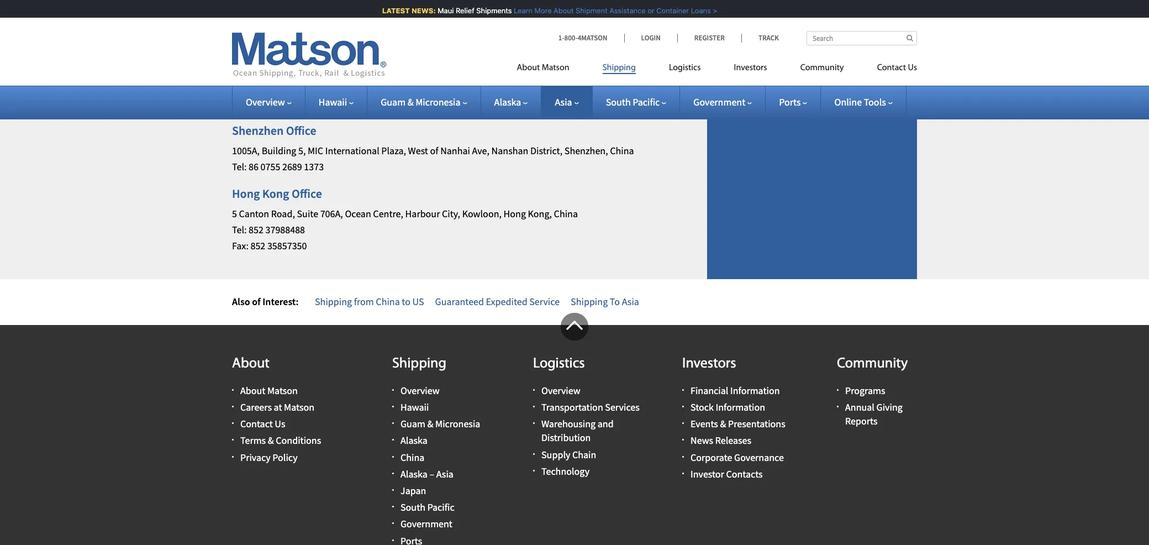 Task type: describe. For each thing, give the bounding box(es) containing it.
giving
[[877, 401, 903, 413]]

lianyue
[[253, 50, 286, 62]]

online
[[835, 96, 862, 108]]

news
[[691, 434, 714, 447]]

assistance
[[605, 6, 641, 15]]

86 right hotline
[[347, 97, 357, 110]]

transportation
[[542, 401, 603, 413]]

expedited
[[486, 295, 528, 308]]

2 vertical spatial 592
[[359, 97, 374, 110]]

0 vertical spatial pacific
[[633, 96, 660, 108]]

asia inside 'overview hawaii guam & micronesia alaska china alaska – asia japan south pacific government'
[[436, 467, 454, 480]]

services
[[605, 401, 640, 413]]

customer
[[232, 97, 274, 110]]

contact inside top menu navigation
[[878, 64, 907, 72]]

centre,
[[373, 208, 403, 220]]

online tools
[[835, 96, 886, 108]]

blue matson logo with ocean, shipping, truck, rail and logistics written beneath it. image
[[232, 33, 387, 78]]

annual
[[846, 401, 875, 413]]

overview hawaii guam & micronesia alaska china alaska – asia japan south pacific government
[[401, 384, 481, 530]]

register link
[[678, 33, 742, 43]]

1 vertical spatial investors
[[683, 356, 737, 371]]

& down the 502,
[[408, 96, 414, 108]]

hong inside 5 canton road, suite 706a, ocean centre, harbour city, kowloon, hong kong, china tel: 852 37988488 fax: 852 35857350
[[504, 208, 526, 220]]

corporate governance link
[[691, 451, 784, 464]]

pacific inside 'overview hawaii guam & micronesia alaska china alaska – asia japan south pacific government'
[[428, 501, 455, 514]]

from
[[354, 295, 374, 308]]

south pacific
[[606, 96, 660, 108]]

us inside top menu navigation
[[908, 64, 918, 72]]

1 horizontal spatial service
[[530, 295, 560, 308]]

0755
[[261, 160, 280, 173]]

us
[[413, 295, 424, 308]]

community link
[[784, 58, 861, 81]]

kong,
[[528, 208, 552, 220]]

5 canton road, suite 706a, ocean centre, harbour city, kowloon, hong kong, china tel: 852 37988488 fax: 852 35857350
[[232, 208, 578, 252]]

alaska – asia link
[[401, 467, 454, 480]]

2 vertical spatial matson
[[284, 401, 315, 413]]

room
[[381, 50, 406, 62]]

0 vertical spatial information
[[731, 384, 780, 397]]

0 vertical spatial guam
[[381, 96, 406, 108]]

financial information link
[[691, 384, 780, 397]]

tel: inside 5 canton road, suite 706a, ocean centre, harbour city, kowloon, hong kong, china tel: 852 37988488 fax: 852 35857350
[[232, 223, 247, 236]]

86 down 1
[[249, 66, 259, 78]]

programs link
[[846, 384, 886, 397]]

Search search field
[[807, 31, 918, 45]]

1 vertical spatial of
[[252, 295, 261, 308]]

paragon
[[313, 50, 348, 62]]

0 horizontal spatial hawaii
[[319, 96, 347, 108]]

1 : from the top
[[343, 3, 345, 15]]

1 horizontal spatial government
[[694, 96, 746, 108]]

: inside no 1 lianyue road, paragon center, room 502, siming district, xiamen, fujian province, china 361012 tel: 86 592 8064788 fax: 86 592 8064789 customer service hotline : 86 592 8064766
[[343, 97, 345, 110]]

chain
[[573, 448, 597, 461]]

35857350
[[267, 239, 307, 252]]

stock
[[691, 401, 714, 413]]

siming
[[427, 50, 456, 62]]

careers at matson link
[[240, 401, 315, 413]]

hotline
[[311, 97, 343, 110]]

706a,
[[320, 208, 343, 220]]

japan
[[401, 484, 426, 497]]

about matson link for 'shipping' link
[[517, 58, 586, 81]]

privacy
[[240, 451, 271, 464]]

1005a,
[[232, 145, 260, 157]]

1373
[[304, 160, 324, 173]]

warehousing
[[542, 417, 596, 430]]

ave,
[[472, 145, 490, 157]]

fujian
[[528, 50, 553, 62]]

annual giving reports link
[[846, 401, 903, 427]]

warehousing and distribution link
[[542, 417, 614, 444]]

86 left 574
[[347, 3, 357, 15]]

to
[[610, 295, 620, 308]]

building
[[262, 145, 296, 157]]

about matson link for careers at matson 'link' at bottom left
[[240, 384, 298, 397]]

learn
[[509, 6, 528, 15]]

latest
[[378, 6, 405, 15]]

news:
[[407, 6, 431, 15]]

financial information stock information events & presentations news releases corporate governance investor contacts
[[691, 384, 786, 480]]

about for about matson
[[517, 64, 540, 72]]

0 vertical spatial 852
[[249, 223, 264, 236]]

1 vertical spatial asia
[[622, 295, 639, 308]]

0 horizontal spatial south pacific link
[[401, 501, 455, 514]]

japan link
[[401, 484, 426, 497]]

china inside 5 canton road, suite 706a, ocean centre, harbour city, kowloon, hong kong, china tel: 852 37988488 fax: 852 35857350
[[554, 208, 578, 220]]

latest news: maui relief shipments learn more about shipment assistance or container loans >
[[378, 6, 713, 15]]

5
[[232, 208, 237, 220]]

office for shenzhen office
[[286, 123, 317, 138]]

overview for overview
[[246, 96, 285, 108]]

0 vertical spatial south
[[606, 96, 631, 108]]

presentations
[[729, 417, 786, 430]]

harbour
[[405, 208, 440, 220]]

guam & micronesia link for 'hawaii' link corresponding to asia link
[[381, 96, 467, 108]]

matson for about matson careers at matson contact us terms & conditions privacy policy
[[268, 384, 298, 397]]

careers
[[240, 401, 272, 413]]

alaska link for asia link
[[494, 96, 528, 108]]

also
[[232, 295, 250, 308]]

tel: for no
[[232, 66, 247, 78]]

west
[[408, 145, 428, 157]]

kong
[[262, 186, 289, 201]]

community inside top menu navigation
[[801, 64, 844, 72]]

0 vertical spatial south pacific link
[[606, 96, 667, 108]]

0 horizontal spatial logistics
[[533, 356, 585, 371]]

shipping to asia
[[571, 295, 639, 308]]

at
[[274, 401, 282, 413]]

2 vertical spatial office
[[292, 186, 322, 201]]

investor
[[691, 467, 725, 480]]

1-
[[559, 33, 565, 43]]

and
[[598, 417, 614, 430]]

1005a, building 5, mic international plaza, west of nanhai ave, nanshan district, shenzhen, china tel: 86 0755 2689 1373
[[232, 145, 634, 173]]

district, inside no 1 lianyue road, paragon center, room 502, siming district, xiamen, fujian province, china 361012 tel: 86 592 8064788 fax: 86 592 8064789 customer service hotline : 86 592 8064766
[[458, 50, 490, 62]]

8064788
[[277, 66, 312, 78]]

37988488
[[266, 223, 305, 236]]

hawaii inside 'overview hawaii guam & micronesia alaska china alaska – asia japan south pacific government'
[[401, 401, 429, 413]]

no 1 lianyue road, paragon center, room 502, siming district, xiamen, fujian province, china 361012 tel: 86 592 8064788 fax: 86 592 8064789 customer service hotline : 86 592 8064766
[[232, 50, 652, 110]]

canton
[[239, 208, 269, 220]]

micronesia inside 'overview hawaii guam & micronesia alaska china alaska – asia japan south pacific government'
[[436, 417, 481, 430]]

about for about
[[232, 356, 270, 371]]

1 vertical spatial 592
[[263, 82, 277, 94]]

contact inside about matson careers at matson contact us terms & conditions privacy policy
[[240, 417, 273, 430]]

maui
[[433, 6, 449, 15]]

5,
[[298, 145, 306, 157]]

events & presentations link
[[691, 417, 786, 430]]

suite
[[297, 208, 318, 220]]

1 vertical spatial information
[[716, 401, 766, 413]]

government inside 'overview hawaii guam & micronesia alaska china alaska – asia japan south pacific government'
[[401, 518, 453, 530]]

xiamen office
[[232, 28, 304, 43]]

us inside about matson careers at matson contact us terms & conditions privacy policy
[[275, 417, 285, 430]]

guaranteed
[[435, 295, 484, 308]]

china left to
[[376, 295, 400, 308]]

about matson careers at matson contact us terms & conditions privacy policy
[[240, 384, 321, 464]]

search image
[[907, 34, 914, 41]]

road, inside 5 canton road, suite 706a, ocean centre, harbour city, kowloon, hong kong, china tel: 852 37988488 fax: 852 35857350
[[271, 208, 295, 220]]

overview for overview hawaii guam & micronesia alaska china alaska – asia japan south pacific government
[[401, 384, 440, 397]]



Task type: locate. For each thing, give the bounding box(es) containing it.
tel: down 5
[[232, 223, 247, 236]]

international
[[325, 145, 380, 157]]

contact up tools
[[878, 64, 907, 72]]

8064789
[[279, 82, 314, 94]]

0 horizontal spatial pacific
[[428, 501, 455, 514]]

0 horizontal spatial of
[[252, 295, 261, 308]]

–
[[430, 467, 434, 480]]

2 vertical spatial alaska
[[401, 467, 428, 480]]

1 vertical spatial micronesia
[[436, 417, 481, 430]]

office for xiamen office
[[274, 28, 304, 43]]

terms
[[240, 434, 266, 447]]

government link down top menu navigation
[[694, 96, 752, 108]]

0 vertical spatial fax:
[[232, 82, 249, 94]]

1 horizontal spatial about matson link
[[517, 58, 586, 81]]

overview inside 'overview hawaii guam & micronesia alaska china alaska – asia japan south pacific government'
[[401, 384, 440, 397]]

0 horizontal spatial overview link
[[246, 96, 292, 108]]

86 up customer
[[251, 82, 261, 94]]

ports link
[[780, 96, 808, 108]]

hawaii
[[319, 96, 347, 108], [401, 401, 429, 413]]

community
[[801, 64, 844, 72], [837, 356, 908, 371]]

1 vertical spatial hawaii
[[401, 401, 429, 413]]

0 vertical spatial community
[[801, 64, 844, 72]]

matson up "at"
[[268, 384, 298, 397]]

1 vertical spatial :
[[343, 97, 345, 110]]

alaska link for the china link
[[401, 434, 428, 447]]

or
[[643, 6, 650, 15]]

& up privacy policy link
[[268, 434, 274, 447]]

1 horizontal spatial alaska link
[[494, 96, 528, 108]]

china link
[[401, 451, 425, 464]]

investors up the financial
[[683, 356, 737, 371]]

1 vertical spatial road,
[[271, 208, 295, 220]]

& inside about matson careers at matson contact us terms & conditions privacy policy
[[268, 434, 274, 447]]

3 tel: from the top
[[232, 223, 247, 236]]

0 horizontal spatial about matson link
[[240, 384, 298, 397]]

contact us link down careers
[[240, 417, 285, 430]]

0 vertical spatial hong
[[232, 186, 260, 201]]

1 vertical spatial contact
[[240, 417, 273, 430]]

also of interest:
[[232, 295, 299, 308]]

1 vertical spatial logistics
[[533, 356, 585, 371]]

fax: down 5
[[232, 239, 249, 252]]

0 vertical spatial investors
[[734, 64, 768, 72]]

south down japan link
[[401, 501, 426, 514]]

matson for about matson
[[542, 64, 570, 72]]

section
[[694, 0, 931, 279]]

&
[[408, 96, 414, 108], [428, 417, 434, 430], [720, 417, 727, 430], [268, 434, 274, 447]]

overview link for shipping
[[401, 384, 440, 397]]

login link
[[624, 33, 678, 43]]

matson down fujian
[[542, 64, 570, 72]]

0 vertical spatial asia
[[555, 96, 572, 108]]

0 vertical spatial hawaii link
[[319, 96, 354, 108]]

0 vertical spatial contact us link
[[861, 58, 918, 81]]

track
[[759, 33, 779, 43]]

0 vertical spatial us
[[908, 64, 918, 72]]

south pacific link down japan link
[[401, 501, 455, 514]]

1 vertical spatial 852
[[251, 239, 265, 252]]

592 up customer
[[263, 82, 277, 94]]

shipping inside top menu navigation
[[603, 64, 636, 72]]

0 horizontal spatial us
[[275, 417, 285, 430]]

0 vertical spatial 592
[[261, 66, 275, 78]]

technology
[[542, 465, 590, 477]]

hawaii link for the china link
[[401, 401, 429, 413]]

register
[[695, 33, 725, 43]]

fax: inside 5 canton road, suite 706a, ocean centre, harbour city, kowloon, hong kong, china tel: 852 37988488 fax: 852 35857350
[[232, 239, 249, 252]]

1 horizontal spatial district,
[[531, 145, 563, 157]]

1 vertical spatial guam
[[401, 417, 426, 430]]

0 vertical spatial road,
[[288, 50, 311, 62]]

china up alaska – asia link
[[401, 451, 425, 464]]

2 : from the top
[[343, 97, 345, 110]]

1 horizontal spatial us
[[908, 64, 918, 72]]

matson inside top menu navigation
[[542, 64, 570, 72]]

china right kong,
[[554, 208, 578, 220]]

hong left kong,
[[504, 208, 526, 220]]

office up lianyue
[[274, 28, 304, 43]]

1 horizontal spatial contact us link
[[861, 58, 918, 81]]

0 horizontal spatial hawaii link
[[319, 96, 354, 108]]

2 fax: from the top
[[232, 239, 249, 252]]

guam down room
[[381, 96, 406, 108]]

86 inside 1005a, building 5, mic international plaza, west of nanhai ave, nanshan district, shenzhen, china tel: 86 0755 2689 1373
[[249, 160, 259, 173]]

contact us link
[[861, 58, 918, 81], [240, 417, 285, 430]]

center,
[[350, 50, 379, 62]]

road, up '37988488'
[[271, 208, 295, 220]]

0 vertical spatial office
[[274, 28, 304, 43]]

tel: down no
[[232, 66, 247, 78]]

hong up the canton at top left
[[232, 186, 260, 201]]

road, up 8064788
[[288, 50, 311, 62]]

0 vertical spatial micronesia
[[416, 96, 461, 108]]

shipping from china to us
[[315, 295, 424, 308]]

1 horizontal spatial government link
[[694, 96, 752, 108]]

government down japan
[[401, 518, 453, 530]]

0 vertical spatial logistics
[[669, 64, 701, 72]]

0 vertical spatial about matson link
[[517, 58, 586, 81]]

technology link
[[542, 465, 590, 477]]

guam inside 'overview hawaii guam & micronesia alaska china alaska – asia japan south pacific government'
[[401, 417, 426, 430]]

shipping
[[603, 64, 636, 72], [315, 295, 352, 308], [571, 295, 608, 308], [392, 356, 447, 371]]

1 horizontal spatial overview
[[401, 384, 440, 397]]

office up 5, on the left of the page
[[286, 123, 317, 138]]

0 vertical spatial government link
[[694, 96, 752, 108]]

pacific down –
[[428, 501, 455, 514]]

1 vertical spatial guam & micronesia link
[[401, 417, 481, 430]]

1 horizontal spatial contact
[[878, 64, 907, 72]]

2 vertical spatial asia
[[436, 467, 454, 480]]

1 horizontal spatial overview link
[[401, 384, 440, 397]]

community up online
[[801, 64, 844, 72]]

interest:
[[263, 295, 299, 308]]

guam & micronesia link
[[381, 96, 467, 108], [401, 417, 481, 430]]

programs annual giving reports
[[846, 384, 903, 427]]

conditions
[[276, 434, 321, 447]]

pacific down 'shipping' link
[[633, 96, 660, 108]]

>
[[709, 6, 713, 15]]

nanhai
[[441, 145, 470, 157]]

852 left 35857350
[[251, 239, 265, 252]]

574
[[359, 3, 374, 15]]

about inside top menu navigation
[[517, 64, 540, 72]]

stock information link
[[691, 401, 766, 413]]

2689
[[282, 160, 302, 173]]

distribution
[[542, 431, 591, 444]]

1 horizontal spatial hawaii link
[[401, 401, 429, 413]]

1 vertical spatial community
[[837, 356, 908, 371]]

alaska link down xiamen,
[[494, 96, 528, 108]]

hawaii link for asia link
[[319, 96, 354, 108]]

1 horizontal spatial logistics
[[669, 64, 701, 72]]

community up programs
[[837, 356, 908, 371]]

1 vertical spatial government link
[[401, 518, 453, 530]]

& up –
[[428, 417, 434, 430]]

to
[[402, 295, 411, 308]]

south down 'shipping' link
[[606, 96, 631, 108]]

& inside 'overview hawaii guam & micronesia alaska china alaska – asia japan south pacific government'
[[428, 417, 434, 430]]

about matson link up careers at matson 'link' at bottom left
[[240, 384, 298, 397]]

0 horizontal spatial service
[[276, 97, 309, 110]]

guam & micronesia link for 'hawaii' link associated with the china link
[[401, 417, 481, 430]]

1 vertical spatial office
[[286, 123, 317, 138]]

tel: down 1005a,
[[232, 160, 247, 173]]

road, inside no 1 lianyue road, paragon center, room 502, siming district, xiamen, fujian province, china 361012 tel: 86 592 8064788 fax: 86 592 8064789 customer service hotline : 86 592 8064766
[[288, 50, 311, 62]]

hawaii link up the china link
[[401, 401, 429, 413]]

shipping from china to us link
[[315, 295, 424, 308]]

0 horizontal spatial asia
[[436, 467, 454, 480]]

0 vertical spatial alaska link
[[494, 96, 528, 108]]

& inside financial information stock information events & presentations news releases corporate governance investor contacts
[[720, 417, 727, 430]]

alaska up japan
[[401, 467, 428, 480]]

office up 'suite'
[[292, 186, 322, 201]]

governance
[[735, 451, 784, 464]]

south inside 'overview hawaii guam & micronesia alaska china alaska – asia japan south pacific government'
[[401, 501, 426, 514]]

supply chain link
[[542, 448, 597, 461]]

0 vertical spatial alaska
[[494, 96, 521, 108]]

4matson
[[578, 33, 608, 43]]

tel: for 1005a,
[[232, 160, 247, 173]]

1 vertical spatial district,
[[531, 145, 563, 157]]

guam & micronesia link down the 502,
[[381, 96, 467, 108]]

information up events & presentations link
[[716, 401, 766, 413]]

1 vertical spatial contact us link
[[240, 417, 285, 430]]

investors down track link
[[734, 64, 768, 72]]

government link down japan
[[401, 518, 453, 530]]

overview link for logistics
[[542, 384, 581, 397]]

container
[[652, 6, 685, 15]]

loans
[[687, 6, 707, 15]]

1 horizontal spatial south pacific link
[[606, 96, 667, 108]]

of
[[430, 145, 439, 157], [252, 295, 261, 308]]

china right shenzhen,
[[610, 145, 634, 157]]

800-
[[565, 33, 578, 43]]

corporate
[[691, 451, 733, 464]]

china
[[610, 145, 634, 157], [554, 208, 578, 220], [376, 295, 400, 308], [401, 451, 425, 464]]

852 down the canton at top left
[[249, 223, 264, 236]]

0 vertical spatial tel:
[[232, 66, 247, 78]]

0 vertical spatial contact
[[878, 64, 907, 72]]

None search field
[[807, 31, 918, 45]]

overview inside 'overview transportation services warehousing and distribution supply chain technology'
[[542, 384, 581, 397]]

1 horizontal spatial hong
[[504, 208, 526, 220]]

alaska up the china link
[[401, 434, 428, 447]]

hawaii link down paragon
[[319, 96, 354, 108]]

contact us link up tools
[[861, 58, 918, 81]]

1 vertical spatial pacific
[[428, 501, 455, 514]]

matson right "at"
[[284, 401, 315, 413]]

district, inside 1005a, building 5, mic international plaza, west of nanhai ave, nanshan district, shenzhen, china tel: 86 0755 2689 1373
[[531, 145, 563, 157]]

about
[[549, 6, 569, 15], [517, 64, 540, 72], [232, 356, 270, 371], [240, 384, 266, 397]]

contact down careers
[[240, 417, 273, 430]]

1 horizontal spatial pacific
[[633, 96, 660, 108]]

terms & conditions link
[[240, 434, 321, 447]]

logistics down the backtop image on the bottom
[[533, 356, 585, 371]]

tel: inside no 1 lianyue road, paragon center, room 502, siming district, xiamen, fujian province, china 361012 tel: 86 592 8064788 fax: 86 592 8064789 customer service hotline : 86 592 8064766
[[232, 66, 247, 78]]

overview for overview transportation services warehousing and distribution supply chain technology
[[542, 384, 581, 397]]

1 horizontal spatial hawaii
[[401, 401, 429, 413]]

service down the 8064789
[[276, 97, 309, 110]]

asia down about matson
[[555, 96, 572, 108]]

1 fax: from the top
[[232, 82, 249, 94]]

logistics inside top menu navigation
[[669, 64, 701, 72]]

supply
[[542, 448, 571, 461]]

1 vertical spatial alaska
[[401, 434, 428, 447]]

guaranteed expedited service link
[[435, 295, 560, 308]]

0 horizontal spatial overview
[[246, 96, 285, 108]]

guam up the china link
[[401, 417, 426, 430]]

& up news releases link on the bottom
[[720, 417, 727, 430]]

footer
[[0, 313, 1150, 545]]

footer containing about
[[0, 313, 1150, 545]]

502,
[[408, 50, 425, 62]]

0 vertical spatial :
[[343, 3, 345, 15]]

matson
[[542, 64, 570, 72], [268, 384, 298, 397], [284, 401, 315, 413]]

government down top menu navigation
[[694, 96, 746, 108]]

contact
[[878, 64, 907, 72], [240, 417, 273, 430]]

community inside footer
[[837, 356, 908, 371]]

asia link
[[555, 96, 579, 108]]

south pacific link down 'shipping' link
[[606, 96, 667, 108]]

1 vertical spatial about matson link
[[240, 384, 298, 397]]

hawaii up the china link
[[401, 401, 429, 413]]

:
[[343, 3, 345, 15], [343, 97, 345, 110]]

0 horizontal spatial contact us link
[[240, 417, 285, 430]]

of right west
[[430, 145, 439, 157]]

0 horizontal spatial government
[[401, 518, 453, 530]]

1 vertical spatial hong
[[504, 208, 526, 220]]

8064766
[[376, 97, 411, 110]]

2 vertical spatial tel:
[[232, 223, 247, 236]]

about for about matson careers at matson contact us terms & conditions privacy policy
[[240, 384, 266, 397]]

backtop image
[[561, 313, 589, 340]]

news releases link
[[691, 434, 752, 447]]

shipping to asia link
[[571, 295, 639, 308]]

of right also
[[252, 295, 261, 308]]

guam & micronesia link up the china link
[[401, 417, 481, 430]]

xiamen,
[[492, 50, 526, 62]]

ports
[[780, 96, 801, 108]]

top menu navigation
[[517, 58, 918, 81]]

1 vertical spatial alaska link
[[401, 434, 428, 447]]

1-800-4matson
[[559, 33, 608, 43]]

us up terms & conditions link
[[275, 417, 285, 430]]

: up international
[[343, 97, 345, 110]]

alaska link up the china link
[[401, 434, 428, 447]]

transportation services link
[[542, 401, 640, 413]]

district,
[[458, 50, 490, 62], [531, 145, 563, 157]]

logistics
[[669, 64, 701, 72], [533, 356, 585, 371]]

service inside no 1 lianyue road, paragon center, room 502, siming district, xiamen, fujian province, china 361012 tel: 86 592 8064788 fax: 86 592 8064789 customer service hotline : 86 592 8064766
[[276, 97, 309, 110]]

86 left '0755'
[[249, 160, 259, 173]]

hong kong office
[[232, 186, 322, 201]]

0 vertical spatial government
[[694, 96, 746, 108]]

1 vertical spatial hawaii link
[[401, 401, 429, 413]]

about matson link down 1-
[[517, 58, 586, 81]]

2 horizontal spatial overview link
[[542, 384, 581, 397]]

events
[[691, 417, 718, 430]]

0 vertical spatial hawaii
[[319, 96, 347, 108]]

programs
[[846, 384, 886, 397]]

us down search image
[[908, 64, 918, 72]]

0 horizontal spatial south
[[401, 501, 426, 514]]

2 horizontal spatial asia
[[622, 295, 639, 308]]

investors inside top menu navigation
[[734, 64, 768, 72]]

1 vertical spatial us
[[275, 417, 285, 430]]

district, right siming on the left top of the page
[[458, 50, 490, 62]]

asia
[[555, 96, 572, 108], [622, 295, 639, 308], [436, 467, 454, 480]]

fax: inside no 1 lianyue road, paragon center, room 502, siming district, xiamen, fujian province, china 361012 tel: 86 592 8064788 fax: 86 592 8064789 customer service hotline : 86 592 8064766
[[232, 82, 249, 94]]

1 vertical spatial south
[[401, 501, 426, 514]]

0 vertical spatial of
[[430, 145, 439, 157]]

0 vertical spatial guam & micronesia link
[[381, 96, 467, 108]]

0 horizontal spatial district,
[[458, 50, 490, 62]]

592 down lianyue
[[261, 66, 275, 78]]

online tools link
[[835, 96, 893, 108]]

about inside about matson careers at matson contact us terms & conditions privacy policy
[[240, 384, 266, 397]]

investors
[[734, 64, 768, 72], [683, 356, 737, 371]]

privacy policy link
[[240, 451, 298, 464]]

nanshan
[[492, 145, 529, 157]]

fax: up customer
[[232, 82, 249, 94]]

hawaii down paragon
[[319, 96, 347, 108]]

tel: inside 1005a, building 5, mic international plaza, west of nanhai ave, nanshan district, shenzhen, china tel: 86 0755 2689 1373
[[232, 160, 247, 173]]

xiamen
[[232, 28, 271, 43]]

us
[[908, 64, 918, 72], [275, 417, 285, 430]]

guam
[[381, 96, 406, 108], [401, 417, 426, 430]]

hong
[[232, 186, 260, 201], [504, 208, 526, 220]]

china inside 1005a, building 5, mic international plaza, west of nanhai ave, nanshan district, shenzhen, china tel: 86 0755 2689 1373
[[610, 145, 634, 157]]

: left 574
[[343, 3, 345, 15]]

of inside 1005a, building 5, mic international plaza, west of nanhai ave, nanshan district, shenzhen, china tel: 86 0755 2689 1373
[[430, 145, 439, 157]]

1 vertical spatial service
[[530, 295, 560, 308]]

releases
[[716, 434, 752, 447]]

1 tel: from the top
[[232, 66, 247, 78]]

district, right nanshan on the top left of the page
[[531, 145, 563, 157]]

0 horizontal spatial government link
[[401, 518, 453, 530]]

asia right –
[[436, 467, 454, 480]]

shenzhen
[[232, 123, 284, 138]]

1 vertical spatial south pacific link
[[401, 501, 455, 514]]

mic
[[308, 145, 323, 157]]

information up stock information link
[[731, 384, 780, 397]]

alaska down xiamen,
[[494, 96, 521, 108]]

1 horizontal spatial asia
[[555, 96, 572, 108]]

2 tel: from the top
[[232, 160, 247, 173]]

0 horizontal spatial hong
[[232, 186, 260, 201]]

592 left 8064766
[[359, 97, 374, 110]]

1 horizontal spatial of
[[430, 145, 439, 157]]

south
[[606, 96, 631, 108], [401, 501, 426, 514]]

1 horizontal spatial south
[[606, 96, 631, 108]]

asia right to
[[622, 295, 639, 308]]

china 361012
[[596, 50, 652, 62]]

logistics down register link
[[669, 64, 701, 72]]

china inside 'overview hawaii guam & micronesia alaska china alaska – asia japan south pacific government'
[[401, 451, 425, 464]]

service right expedited
[[530, 295, 560, 308]]



Task type: vqa. For each thing, say whether or not it's contained in the screenshot.
logistics inside TOP MENU navigation
yes



